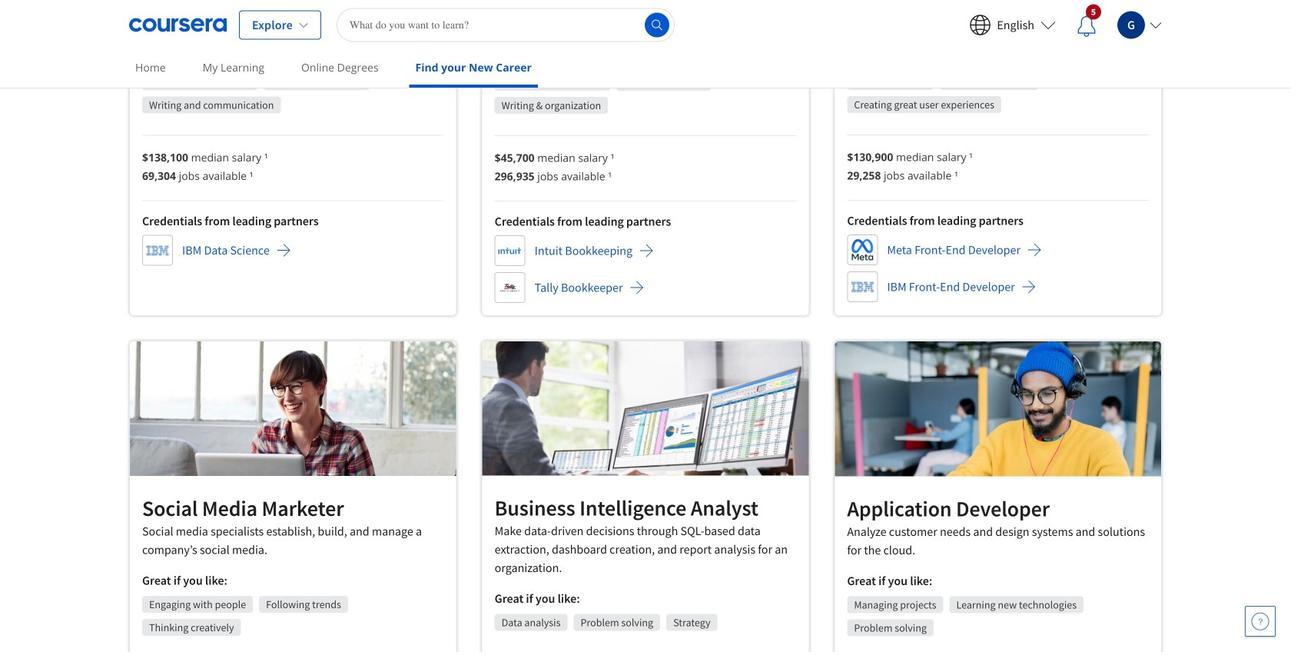 Task type: locate. For each thing, give the bounding box(es) containing it.
social media marketer image
[[130, 342, 457, 476]]

What do you want to learn? text field
[[337, 8, 675, 42]]

None search field
[[337, 8, 675, 42]]

application developer image
[[835, 342, 1162, 476]]



Task type: vqa. For each thing, say whether or not it's contained in the screenshot.
WHAT DO YOU WANT TO LEARN? text box
yes



Task type: describe. For each thing, give the bounding box(es) containing it.
help center image
[[1252, 612, 1270, 631]]

coursera image
[[129, 13, 227, 37]]



